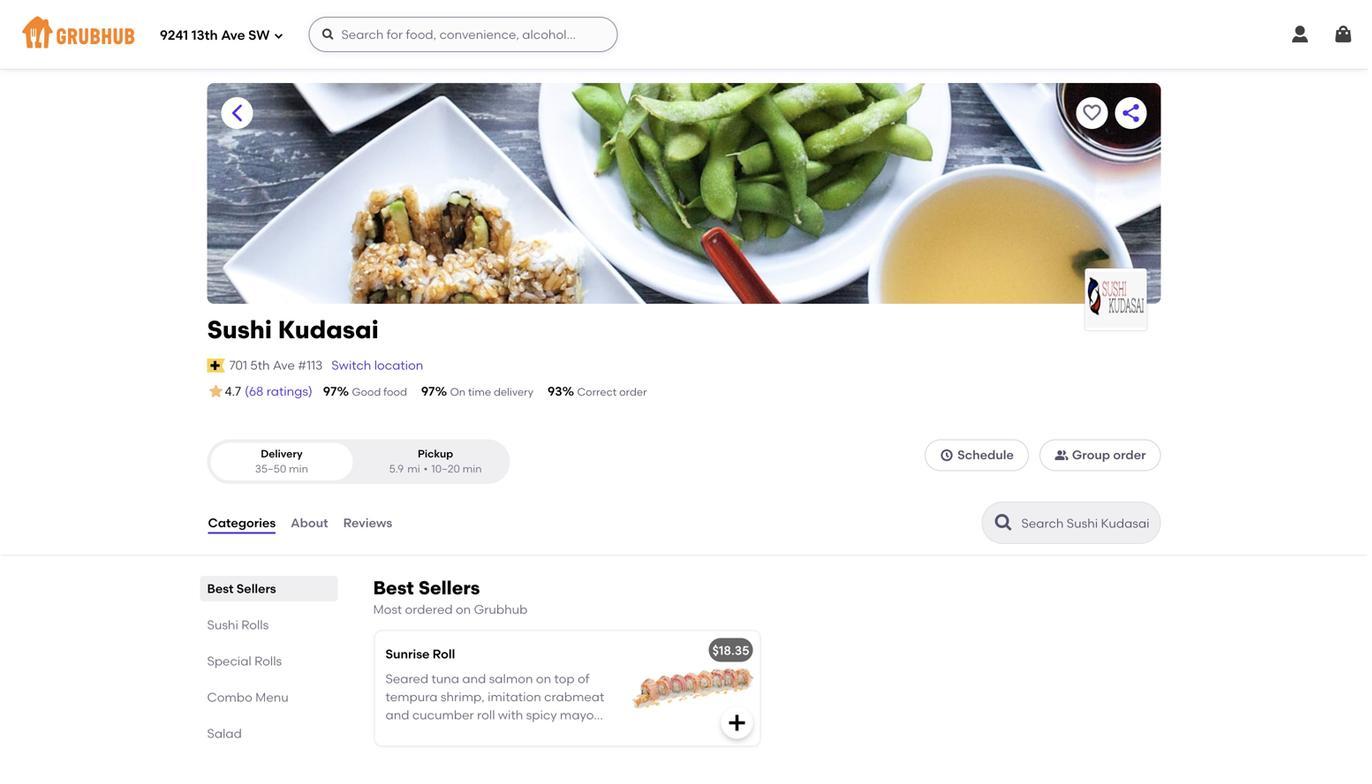 Task type: vqa. For each thing, say whether or not it's contained in the screenshot.
Herbed
no



Task type: describe. For each thing, give the bounding box(es) containing it.
ave for 13th
[[221, 28, 245, 43]]

10–20
[[432, 463, 460, 476]]

tuna
[[432, 672, 460, 687]]

701 5th ave #113
[[230, 358, 323, 373]]

ordered
[[405, 602, 453, 617]]

1 horizontal spatial and
[[463, 672, 486, 687]]

combo menu
[[207, 690, 289, 705]]

imitation
[[488, 690, 542, 705]]

with
[[498, 708, 523, 723]]

cucumber
[[413, 708, 474, 723]]

on for sellers
[[456, 602, 471, 617]]

best for best sellers
[[207, 582, 234, 597]]

seared tuna and salmon on top of tempura shrimp, imitation crabmeat and cucumber roll with spicy mayo sauce
[[386, 672, 605, 741]]

701 5th ave #113 button
[[229, 356, 324, 376]]

93
[[548, 384, 563, 399]]

on time delivery
[[450, 386, 534, 399]]

sunrise roll
[[386, 647, 455, 662]]

salmon
[[489, 672, 533, 687]]

sw
[[249, 28, 270, 43]]

combo menu tab
[[207, 689, 331, 707]]

best sellers most ordered on grubhub
[[373, 577, 528, 617]]

main navigation navigation
[[0, 0, 1369, 69]]

sunrise
[[386, 647, 430, 662]]

ratings)
[[267, 384, 313, 399]]

2 vertical spatial svg image
[[727, 713, 748, 734]]

reviews button
[[343, 491, 394, 555]]

people icon image
[[1055, 448, 1069, 462]]

combo
[[207, 690, 253, 705]]

sushi kudasai
[[207, 315, 379, 345]]

mi
[[408, 463, 420, 476]]

salad
[[207, 727, 242, 742]]

best for best sellers most ordered on grubhub
[[373, 577, 414, 600]]

categories
[[208, 516, 276, 531]]

$18.35
[[713, 643, 750, 658]]

mayo
[[560, 708, 594, 723]]

shrimp,
[[441, 690, 485, 705]]

Search for food, convenience, alcohol... search field
[[309, 17, 618, 52]]

correct
[[578, 386, 617, 399]]

ave for 5th
[[273, 358, 295, 373]]

(68 ratings)
[[245, 384, 313, 399]]

on
[[450, 386, 466, 399]]

13th
[[192, 28, 218, 43]]

9241 13th ave sw
[[160, 28, 270, 43]]

order for correct order
[[620, 386, 647, 399]]

caret left icon image
[[227, 103, 248, 124]]

about button
[[290, 491, 329, 555]]

group
[[1073, 448, 1111, 463]]

kudasai
[[278, 315, 379, 345]]

special
[[207, 654, 252, 669]]

min inside the pickup 5.9 mi • 10–20 min
[[463, 463, 482, 476]]

1 horizontal spatial svg image
[[321, 27, 335, 42]]

rolls for sushi rolls
[[241, 618, 269, 633]]

sushi for sushi kudasai
[[207, 315, 272, 345]]

best sellers tab
[[207, 580, 331, 598]]

sushi rolls tab
[[207, 616, 331, 635]]

schedule
[[958, 448, 1014, 463]]

top
[[555, 672, 575, 687]]

group order
[[1073, 448, 1147, 463]]

special rolls tab
[[207, 652, 331, 671]]

Search Sushi Kudasai search field
[[1020, 515, 1156, 532]]

schedule button
[[925, 440, 1029, 471]]

food
[[384, 386, 407, 399]]

categories button
[[207, 491, 277, 555]]

grubhub
[[474, 602, 528, 617]]

share icon image
[[1121, 103, 1142, 124]]

sushi kudasai logo image
[[1086, 272, 1148, 328]]

most
[[373, 602, 402, 617]]

tempura
[[386, 690, 438, 705]]

35–50
[[255, 463, 287, 476]]

on for tuna
[[536, 672, 552, 687]]



Task type: locate. For each thing, give the bounding box(es) containing it.
1 horizontal spatial min
[[463, 463, 482, 476]]

min down delivery
[[289, 463, 308, 476]]

sellers for best sellers most ordered on grubhub
[[419, 577, 480, 600]]

reviews
[[343, 516, 393, 531]]

0 horizontal spatial and
[[386, 708, 410, 723]]

2 sushi from the top
[[207, 618, 239, 633]]

1 vertical spatial rolls
[[255, 654, 282, 669]]

97 down switch
[[323, 384, 337, 399]]

option group
[[207, 440, 510, 484]]

1 horizontal spatial 97
[[421, 384, 435, 399]]

sellers inside best sellers most ordered on grubhub
[[419, 577, 480, 600]]

0 horizontal spatial svg image
[[273, 30, 284, 41]]

5.9
[[389, 463, 404, 476]]

1 min from the left
[[289, 463, 308, 476]]

1 horizontal spatial sellers
[[419, 577, 480, 600]]

switch location
[[332, 358, 424, 373]]

1 vertical spatial order
[[1114, 448, 1147, 463]]

sellers inside "best sellers" tab
[[237, 582, 276, 597]]

0 vertical spatial ave
[[221, 28, 245, 43]]

rolls for special rolls
[[255, 654, 282, 669]]

0 vertical spatial svg image
[[1334, 24, 1355, 45]]

group order button
[[1040, 440, 1162, 471]]

switch location button
[[331, 356, 424, 376]]

order inside 'button'
[[1114, 448, 1147, 463]]

9241
[[160, 28, 188, 43]]

sushi up "special"
[[207, 618, 239, 633]]

on
[[456, 602, 471, 617], [536, 672, 552, 687]]

ave right 5th
[[273, 358, 295, 373]]

1 horizontal spatial ave
[[273, 358, 295, 373]]

spicy
[[526, 708, 557, 723]]

save this restaurant button
[[1077, 97, 1109, 129]]

sauce
[[386, 726, 422, 741]]

crabmeat
[[544, 690, 605, 705]]

on left top
[[536, 672, 552, 687]]

best inside best sellers most ordered on grubhub
[[373, 577, 414, 600]]

svg image
[[1334, 24, 1355, 45], [941, 448, 955, 462], [727, 713, 748, 734]]

subscription pass image
[[207, 359, 225, 373]]

1 vertical spatial and
[[386, 708, 410, 723]]

sushi up 701
[[207, 315, 272, 345]]

1 horizontal spatial order
[[1114, 448, 1147, 463]]

1 horizontal spatial on
[[536, 672, 552, 687]]

0 vertical spatial and
[[463, 672, 486, 687]]

min inside delivery 35–50 min
[[289, 463, 308, 476]]

pickup
[[418, 447, 454, 460]]

97 for good food
[[323, 384, 337, 399]]

of
[[578, 672, 590, 687]]

rolls up special rolls at the left of the page
[[241, 618, 269, 633]]

0 vertical spatial sushi
[[207, 315, 272, 345]]

0 horizontal spatial best
[[207, 582, 234, 597]]

order right correct
[[620, 386, 647, 399]]

rolls up combo menu tab
[[255, 654, 282, 669]]

0 horizontal spatial min
[[289, 463, 308, 476]]

delivery
[[261, 447, 303, 460]]

ave inside button
[[273, 358, 295, 373]]

about
[[291, 516, 328, 531]]

svg image
[[1290, 24, 1312, 45], [321, 27, 335, 42], [273, 30, 284, 41]]

switch
[[332, 358, 372, 373]]

roll
[[433, 647, 455, 662]]

sunrise roll image
[[628, 631, 761, 746]]

ave inside main navigation navigation
[[221, 28, 245, 43]]

order for group order
[[1114, 448, 1147, 463]]

0 horizontal spatial sellers
[[237, 582, 276, 597]]

on right ordered at the bottom of page
[[456, 602, 471, 617]]

97 for on time delivery
[[421, 384, 435, 399]]

4.7
[[225, 384, 241, 399]]

sellers up sushi rolls tab
[[237, 582, 276, 597]]

sushi
[[207, 315, 272, 345], [207, 618, 239, 633]]

svg image inside main navigation navigation
[[1334, 24, 1355, 45]]

min
[[289, 463, 308, 476], [463, 463, 482, 476]]

1 vertical spatial on
[[536, 672, 552, 687]]

pickup 5.9 mi • 10–20 min
[[389, 447, 482, 476]]

2 horizontal spatial svg image
[[1334, 24, 1355, 45]]

seared
[[386, 672, 429, 687]]

sushi inside tab
[[207, 618, 239, 633]]

1 vertical spatial ave
[[273, 358, 295, 373]]

and up shrimp,
[[463, 672, 486, 687]]

sellers for best sellers
[[237, 582, 276, 597]]

on inside best sellers most ordered on grubhub
[[456, 602, 471, 617]]

ave left the sw
[[221, 28, 245, 43]]

sushi rolls
[[207, 618, 269, 633]]

sellers
[[419, 577, 480, 600], [237, 582, 276, 597]]

701
[[230, 358, 248, 373]]

ave
[[221, 28, 245, 43], [273, 358, 295, 373]]

0 vertical spatial rolls
[[241, 618, 269, 633]]

best inside tab
[[207, 582, 234, 597]]

97 left on
[[421, 384, 435, 399]]

roll
[[477, 708, 495, 723]]

•
[[424, 463, 428, 476]]

best up sushi rolls
[[207, 582, 234, 597]]

0 vertical spatial order
[[620, 386, 647, 399]]

good food
[[352, 386, 407, 399]]

best up most
[[373, 577, 414, 600]]

salad tab
[[207, 725, 331, 743]]

save this restaurant image
[[1082, 103, 1103, 124]]

min right 10–20
[[463, 463, 482, 476]]

1 horizontal spatial best
[[373, 577, 414, 600]]

sellers up ordered at the bottom of page
[[419, 577, 480, 600]]

menu
[[256, 690, 289, 705]]

(68
[[245, 384, 264, 399]]

0 horizontal spatial order
[[620, 386, 647, 399]]

and up sauce
[[386, 708, 410, 723]]

rolls
[[241, 618, 269, 633], [255, 654, 282, 669]]

5th
[[250, 358, 270, 373]]

0 horizontal spatial 97
[[323, 384, 337, 399]]

location
[[374, 358, 424, 373]]

star icon image
[[207, 383, 225, 400]]

on inside 'seared tuna and salmon on top of tempura shrimp, imitation crabmeat and cucumber roll with spicy mayo sauce'
[[536, 672, 552, 687]]

time
[[468, 386, 491, 399]]

delivery 35–50 min
[[255, 447, 308, 476]]

2 horizontal spatial svg image
[[1290, 24, 1312, 45]]

order
[[620, 386, 647, 399], [1114, 448, 1147, 463]]

97
[[323, 384, 337, 399], [421, 384, 435, 399]]

1 97 from the left
[[323, 384, 337, 399]]

#113
[[298, 358, 323, 373]]

0 vertical spatial on
[[456, 602, 471, 617]]

correct order
[[578, 386, 647, 399]]

1 horizontal spatial svg image
[[941, 448, 955, 462]]

1 vertical spatial svg image
[[941, 448, 955, 462]]

0 horizontal spatial ave
[[221, 28, 245, 43]]

best sellers
[[207, 582, 276, 597]]

search icon image
[[994, 513, 1015, 534]]

special rolls
[[207, 654, 282, 669]]

svg image inside "schedule" button
[[941, 448, 955, 462]]

1 vertical spatial sushi
[[207, 618, 239, 633]]

best
[[373, 577, 414, 600], [207, 582, 234, 597]]

1 sushi from the top
[[207, 315, 272, 345]]

order right group
[[1114, 448, 1147, 463]]

good
[[352, 386, 381, 399]]

delivery
[[494, 386, 534, 399]]

option group containing delivery 35–50 min
[[207, 440, 510, 484]]

0 horizontal spatial svg image
[[727, 713, 748, 734]]

sushi for sushi rolls
[[207, 618, 239, 633]]

2 97 from the left
[[421, 384, 435, 399]]

0 horizontal spatial on
[[456, 602, 471, 617]]

and
[[463, 672, 486, 687], [386, 708, 410, 723]]

2 min from the left
[[463, 463, 482, 476]]



